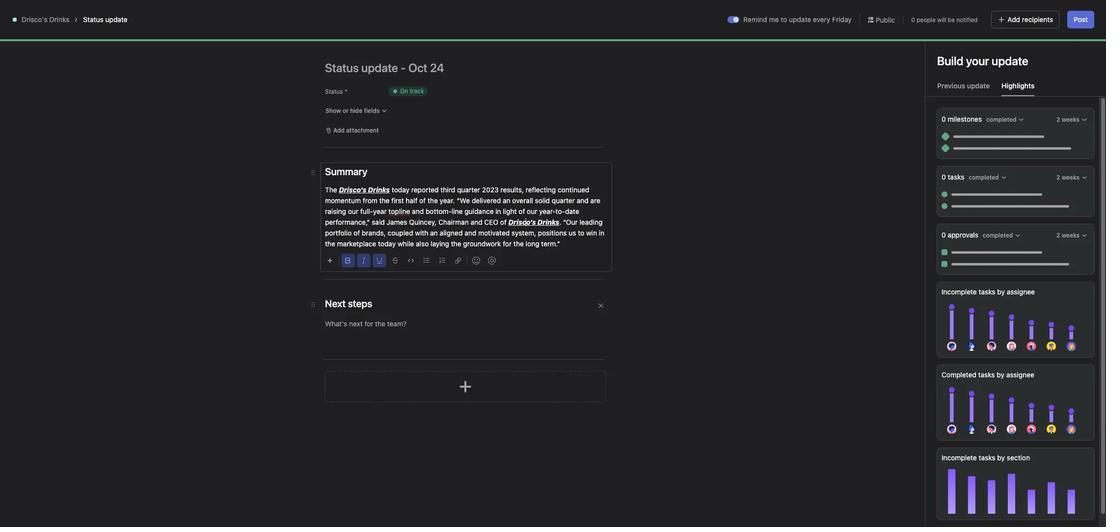 Task type: vqa. For each thing, say whether or not it's contained in the screenshot.
On
yes



Task type: locate. For each thing, give the bounding box(es) containing it.
0 down "james" link
[[942, 231, 946, 239]]

and down guidance
[[471, 218, 483, 226]]

tasks
[[948, 173, 965, 181], [979, 288, 996, 296], [979, 371, 996, 379], [979, 454, 996, 462]]

1 vertical spatial weeks
[[1062, 174, 1080, 181]]

motivated
[[478, 229, 510, 237]]

ago inside you joined 18 minutes ago
[[967, 165, 977, 172]]

drinks up home link
[[49, 15, 69, 24]]

1 horizontal spatial minutes
[[969, 218, 991, 225]]

the up year
[[380, 196, 390, 205]]

3 2 from the top
[[1057, 232, 1061, 239]]

long
[[526, 240, 540, 248]]

groundwork
[[463, 240, 501, 248]]

minutes up 0 tasks
[[943, 165, 966, 172]]

ago for project created
[[992, 218, 1003, 225]]

incomplete for incomplete tasks by assignee
[[942, 288, 977, 296]]

to right us
[[578, 229, 585, 237]]

our down overall
[[527, 207, 538, 216]]

tasks for 0 tasks
[[948, 173, 965, 181]]

completed down the status? at the right top of page
[[987, 116, 1017, 123]]

completed button
[[984, 113, 1027, 127], [967, 171, 1010, 185], [981, 229, 1024, 243]]

1 horizontal spatial ago
[[992, 218, 1003, 225]]

add inside add recipients button
[[1008, 15, 1021, 24]]

on
[[400, 87, 408, 95]]

0 vertical spatial completed
[[987, 116, 1017, 123]]

2 vertical spatial by
[[998, 454, 1006, 462]]

1 2 from the top
[[1057, 116, 1061, 123]]

1 vertical spatial 2 weeks
[[1057, 174, 1080, 181]]

project roles
[[327, 214, 382, 225]]

1 weeks from the top
[[1062, 116, 1080, 123]]

workflow link
[[360, 60, 398, 71]]

remind
[[744, 15, 768, 24]]

ago inside project created james 18 minutes ago
[[992, 218, 1003, 225]]

drisco's up system,
[[509, 218, 536, 226]]

today
[[392, 186, 410, 194], [378, 240, 396, 248]]

to-
[[556, 207, 565, 216]]

what's inside button
[[963, 8, 982, 15]]

. "our leading portfolio of brands, coupled with an aligned and motivated system, positions us to win in the marketplace today while also laying the groundwork for the long term."
[[325, 218, 607, 248]]

0 vertical spatial drisco's
[[22, 15, 47, 24]]

0 vertical spatial an
[[503, 196, 511, 205]]

quarter up ""we"
[[457, 186, 480, 194]]

0 vertical spatial 18
[[935, 165, 942, 172]]

brands,
[[362, 229, 386, 237]]

in left my
[[984, 8, 989, 15]]

0 horizontal spatial update
[[105, 15, 128, 24]]

drinks up from
[[368, 186, 390, 194]]

2 our from the left
[[527, 207, 538, 216]]

0 horizontal spatial status
[[83, 15, 104, 24]]

raising
[[325, 207, 346, 216]]

1 horizontal spatial status
[[325, 88, 343, 95]]

18 down the you
[[935, 165, 942, 172]]

1 vertical spatial completed
[[969, 174, 1000, 181]]

list box
[[437, 4, 673, 20]]

underline image
[[377, 258, 383, 264]]

1 vertical spatial drisco's drinks
[[509, 218, 560, 226]]

0 vertical spatial incomplete
[[942, 288, 977, 296]]

"our
[[564, 218, 578, 226]]

18 down "project created"
[[960, 218, 967, 225]]

what's up 0 milestones
[[924, 88, 955, 100]]

remove section image
[[598, 303, 604, 309]]

delivered
[[472, 196, 501, 205]]

1 vertical spatial in
[[496, 207, 501, 216]]

1 horizontal spatial to
[[781, 15, 788, 24]]

an up light
[[503, 196, 511, 205]]

add for add billing info
[[1029, 8, 1040, 15]]

2 vertical spatial drisco's
[[509, 218, 536, 226]]

connected goals
[[327, 282, 402, 294]]

add for add recipients
[[1008, 15, 1021, 24]]

0 vertical spatial ago
[[967, 165, 977, 172]]

1 horizontal spatial james
[[935, 217, 957, 225]]

quarter up to-
[[552, 196, 575, 205]]

joined
[[951, 153, 973, 162]]

0 horizontal spatial ago
[[967, 165, 977, 172]]

of inside . "our leading portfolio of brands, coupled with an aligned and motivated system, positions us to win in the marketplace today while also laying the groundwork for the long term."
[[354, 229, 360, 237]]

completed button down the status? at the right top of page
[[984, 113, 1027, 127]]

1 vertical spatial to
[[578, 229, 585, 237]]

of right half
[[420, 196, 426, 205]]

0 horizontal spatial to
[[578, 229, 585, 237]]

to right me
[[781, 15, 788, 24]]

0 vertical spatial 2 weeks button
[[1055, 113, 1091, 127]]

0
[[912, 16, 916, 23], [942, 115, 946, 123], [942, 173, 946, 181], [942, 231, 946, 239]]

and inside . "our leading portfolio of brands, coupled with an aligned and motivated system, positions us to win in the marketplace today while also laying the groundwork for the long term."
[[465, 229, 477, 237]]

and
[[577, 196, 589, 205], [412, 207, 424, 216], [471, 218, 483, 226], [465, 229, 477, 237]]

1 vertical spatial today
[[378, 240, 396, 248]]

2 horizontal spatial update
[[968, 82, 990, 90]]

1 vertical spatial ago
[[992, 218, 1003, 225]]

link image
[[455, 258, 461, 264]]

add recipients button
[[992, 11, 1060, 28]]

status left *
[[325, 88, 343, 95]]

completed right approvals
[[983, 232, 1014, 239]]

tab list
[[926, 81, 1107, 97]]

2 vertical spatial in
[[599, 229, 605, 237]]

0 vertical spatial what's
[[963, 8, 982, 15]]

0 horizontal spatial add
[[334, 127, 345, 134]]

3 2 weeks button from the top
[[1055, 229, 1091, 243]]

2 vertical spatial weeks
[[1062, 232, 1080, 239]]

remind me to update every friday
[[744, 15, 852, 24]]

today inside today reported third quarter 2023 results, reflecting continued momentum from the first half of the year. "we delivered an overall solid quarter and are raising our full-year topline and bottom-line guidance in light of our year-to-date performance," said james quincey, chairman and ceo of
[[392, 186, 410, 194]]

minutes inside project created james 18 minutes ago
[[969, 218, 991, 225]]

2 for tasks
[[1057, 174, 1061, 181]]

topline
[[389, 207, 410, 216]]

dashboard
[[418, 61, 453, 70]]

quarter
[[457, 186, 480, 194], [552, 196, 575, 205]]

build
[[938, 54, 964, 68]]

in left light
[[496, 207, 501, 216]]

1 horizontal spatial add
[[1008, 15, 1021, 24]]

0 for 0 tasks
[[942, 173, 946, 181]]

our up performance,"
[[348, 207, 359, 216]]

drisco's drinks up system,
[[509, 218, 560, 226]]

0 vertical spatial today
[[392, 186, 410, 194]]

2 vertical spatial 2 weeks button
[[1055, 229, 1091, 243]]

milestones
[[948, 115, 983, 123]]

1 horizontal spatial in
[[599, 229, 605, 237]]

incomplete tasks by section
[[942, 454, 1031, 462]]

add inside add attachment "dropdown button"
[[334, 127, 345, 134]]

drisco's up momentum
[[339, 186, 367, 194]]

guidance
[[465, 207, 494, 216]]

1 vertical spatial completed button
[[967, 171, 1010, 185]]

approvals
[[948, 231, 979, 239]]

in right win
[[599, 229, 605, 237]]

2 horizontal spatial drinks
[[538, 218, 560, 226]]

coupled
[[388, 229, 413, 237]]

None text field
[[159, 33, 231, 51]]

0 horizontal spatial 18
[[935, 165, 942, 172]]

and left are
[[577, 196, 589, 205]]

0 vertical spatial assignee
[[1007, 288, 1036, 296]]

1 horizontal spatial our
[[527, 207, 538, 216]]

0 vertical spatial by
[[998, 288, 1006, 296]]

0 horizontal spatial minutes
[[943, 165, 966, 172]]

to inside . "our leading portfolio of brands, coupled with an aligned and motivated system, positions us to win in the marketplace today while also laying the groundwork for the long term."
[[578, 229, 585, 237]]

tasks for incomplete tasks by assignee
[[979, 288, 996, 296]]

in inside button
[[984, 8, 989, 15]]

today up first
[[392, 186, 410, 194]]

2 horizontal spatial drisco's
[[509, 218, 536, 226]]

hide sidebar image
[[13, 8, 21, 16]]

what's for what's the status?
[[924, 88, 955, 100]]

an right with
[[430, 229, 438, 237]]

2 weeks button
[[1055, 113, 1091, 127], [1055, 171, 1091, 185], [1055, 229, 1091, 243]]

today down brands,
[[378, 240, 396, 248]]

0 horizontal spatial our
[[348, 207, 359, 216]]

2
[[1057, 116, 1061, 123], [1057, 174, 1061, 181], [1057, 232, 1061, 239]]

system,
[[512, 229, 537, 237]]

0 down you joined 18 minutes ago
[[942, 173, 946, 181]]

2 incomplete from the top
[[942, 454, 977, 462]]

today inside . "our leading portfolio of brands, coupled with an aligned and motivated system, positions us to win in the marketplace today while also laying the groundwork for the long term."
[[378, 240, 396, 248]]

completed button for 0 approvals
[[981, 229, 1024, 243]]

1 vertical spatial an
[[430, 229, 438, 237]]

you joined 18 minutes ago
[[935, 153, 977, 172]]

1 horizontal spatial an
[[503, 196, 511, 205]]

1 2 weeks button from the top
[[1055, 113, 1091, 127]]

minutes
[[943, 165, 966, 172], [969, 218, 991, 225]]

in inside . "our leading portfolio of brands, coupled with an aligned and motivated system, positions us to win in the marketplace today while also laying the groundwork for the long term."
[[599, 229, 605, 237]]

trial?
[[1000, 8, 1014, 15]]

what's
[[963, 8, 982, 15], [924, 88, 955, 100]]

"we
[[457, 196, 470, 205]]

the drisco's drinks
[[325, 186, 390, 194]]

1 vertical spatial 2
[[1057, 174, 1061, 181]]

0 tasks
[[942, 173, 967, 181]]

minutes for you
[[943, 165, 966, 172]]

drinks
[[49, 15, 69, 24], [368, 186, 390, 194], [538, 218, 560, 226]]

1 vertical spatial minutes
[[969, 218, 991, 225]]

0 vertical spatial weeks
[[1062, 116, 1080, 123]]

1 vertical spatial by
[[997, 371, 1005, 379]]

2 vertical spatial completed
[[983, 232, 1014, 239]]

what's the status?
[[924, 88, 1006, 100]]

minutes inside you joined 18 minutes ago
[[943, 165, 966, 172]]

1 horizontal spatial 18
[[960, 218, 967, 225]]

minutes down "project created"
[[969, 218, 991, 225]]

1 vertical spatial 2 weeks button
[[1055, 171, 1091, 185]]

18 inside project created james 18 minutes ago
[[960, 218, 967, 225]]

0 left 25
[[912, 16, 916, 23]]

0 left milestones
[[942, 115, 946, 123]]

update
[[105, 15, 128, 24], [789, 15, 812, 24], [968, 82, 990, 90]]

0 vertical spatial in
[[984, 8, 989, 15]]

by for completed tasks by assignee
[[997, 371, 1005, 379]]

1 incomplete from the top
[[942, 288, 977, 296]]

drisco's drinks
[[22, 15, 69, 24], [509, 218, 560, 226]]

18
[[935, 165, 942, 172], [960, 218, 967, 225]]

what's in my trial? button
[[958, 5, 1018, 19]]

2 2 from the top
[[1057, 174, 1061, 181]]

0 vertical spatial 2 weeks
[[1057, 116, 1080, 123]]

key resources
[[327, 402, 390, 414]]

completed right 0 tasks
[[969, 174, 1000, 181]]

positions
[[538, 229, 567, 237]]

add for add attachment
[[334, 127, 345, 134]]

2 weeks button for tasks
[[1055, 171, 1091, 185]]

completed button down joined
[[967, 171, 1010, 185]]

drisco's up home
[[22, 15, 47, 24]]

toolbar
[[323, 250, 612, 268]]

minutes for project created
[[969, 218, 991, 225]]

home link
[[6, 30, 112, 46]]

0 horizontal spatial in
[[496, 207, 501, 216]]

0 vertical spatial 2
[[1057, 116, 1061, 123]]

post
[[1074, 15, 1089, 24]]

previous
[[938, 82, 966, 90]]

first
[[392, 196, 404, 205]]

1 vertical spatial 18
[[960, 218, 967, 225]]

1 vertical spatial drinks
[[368, 186, 390, 194]]

ceo
[[485, 218, 499, 226]]

tab list containing previous update
[[926, 81, 1107, 97]]

aligned
[[440, 229, 463, 237]]

james down the topline
[[387, 218, 408, 226]]

james down "project created"
[[935, 217, 957, 225]]

completed for 0 tasks
[[969, 174, 1000, 181]]

0 horizontal spatial james
[[387, 218, 408, 226]]

0 vertical spatial completed button
[[984, 113, 1027, 127]]

0 horizontal spatial an
[[430, 229, 438, 237]]

friday
[[833, 15, 852, 24]]

2 2 weeks from the top
[[1057, 174, 1080, 181]]

2 weeks button for approvals
[[1055, 229, 1091, 243]]

1 horizontal spatial quarter
[[552, 196, 575, 205]]

2 weeks from the top
[[1062, 174, 1080, 181]]

incomplete for incomplete tasks by section
[[942, 454, 977, 462]]

0 vertical spatial status
[[83, 15, 104, 24]]

add attachment button
[[321, 124, 383, 138]]

0 horizontal spatial quarter
[[457, 186, 480, 194]]

1 horizontal spatial what's
[[963, 8, 982, 15]]

0 for 0 approvals
[[942, 231, 946, 239]]

you joined button
[[935, 152, 977, 162]]

Section title text field
[[325, 165, 368, 179]]

add inside button
[[1029, 8, 1040, 15]]

18 inside you joined 18 minutes ago
[[935, 165, 942, 172]]

1 vertical spatial status
[[325, 88, 343, 95]]

year
[[373, 207, 387, 216]]

the
[[380, 196, 390, 205], [428, 196, 438, 205], [325, 240, 335, 248], [451, 240, 462, 248], [514, 240, 524, 248]]

1 horizontal spatial drisco's
[[339, 186, 367, 194]]

0 vertical spatial minutes
[[943, 165, 966, 172]]

add billing info
[[1029, 8, 1070, 15]]

the down aligned
[[451, 240, 462, 248]]

2 vertical spatial completed button
[[981, 229, 1024, 243]]

drisco's drinks up home
[[22, 15, 69, 24]]

2 vertical spatial 2
[[1057, 232, 1061, 239]]

will
[[938, 16, 947, 23]]

1 2 weeks from the top
[[1057, 116, 1080, 123]]

2 2 weeks button from the top
[[1055, 171, 1091, 185]]

18 for james
[[960, 218, 967, 225]]

2 weeks
[[1057, 116, 1080, 123], [1057, 174, 1080, 181], [1057, 232, 1080, 239]]

1 vertical spatial incomplete
[[942, 454, 977, 462]]

bulleted list image
[[424, 258, 430, 264]]

of up marketplace
[[354, 229, 360, 237]]

drinks down year- at the top
[[538, 218, 560, 226]]

in
[[984, 8, 989, 15], [496, 207, 501, 216], [599, 229, 605, 237]]

0 horizontal spatial what's
[[924, 88, 955, 100]]

completed
[[987, 116, 1017, 123], [969, 174, 1000, 181], [983, 232, 1014, 239]]

code image
[[408, 258, 414, 264]]

what's in my trial?
[[963, 8, 1014, 15]]

0 vertical spatial drisco's drinks
[[22, 15, 69, 24]]

3 weeks from the top
[[1062, 232, 1080, 239]]

completed button right approvals
[[981, 229, 1024, 243]]

1 vertical spatial assignee
[[1007, 371, 1035, 379]]

status up home link
[[83, 15, 104, 24]]

1 vertical spatial what's
[[924, 88, 955, 100]]

2 horizontal spatial in
[[984, 8, 989, 15]]

what's up notified
[[963, 8, 982, 15]]

weeks for tasks
[[1062, 174, 1080, 181]]

2 horizontal spatial add
[[1029, 8, 1040, 15]]

2 vertical spatial drinks
[[538, 218, 560, 226]]

add recipients
[[1008, 15, 1054, 24]]

and up groundwork
[[465, 229, 477, 237]]

numbered list image
[[440, 258, 446, 264]]

3 2 weeks from the top
[[1057, 232, 1080, 239]]

2 vertical spatial 2 weeks
[[1057, 232, 1080, 239]]

0 horizontal spatial drinks
[[49, 15, 69, 24]]

weeks for approvals
[[1062, 232, 1080, 239]]



Task type: describe. For each thing, give the bounding box(es) containing it.
completed
[[942, 371, 977, 379]]

people
[[917, 16, 936, 23]]

the down portfolio
[[325, 240, 335, 248]]

today reported third quarter 2023 results, reflecting continued momentum from the first half of the year. "we delivered an overall solid quarter and are raising our full-year topline and bottom-line guidance in light of our year-to-date performance," said james quincey, chairman and ceo of
[[325, 186, 603, 226]]

project created james 18 minutes ago
[[935, 205, 1003, 225]]

1 our from the left
[[348, 207, 359, 216]]

Title of update text field
[[325, 57, 620, 79]]

reported
[[412, 186, 439, 194]]

list image
[[136, 36, 147, 48]]

0 vertical spatial to
[[781, 15, 788, 24]]

an inside today reported third quarter 2023 results, reflecting continued momentum from the first half of the year. "we delivered an overall solid quarter and are raising our full-year topline and bottom-line guidance in light of our year-to-date performance," said james quincey, chairman and ceo of
[[503, 196, 511, 205]]

public
[[876, 15, 896, 24]]

bottom-
[[426, 207, 452, 216]]

add report section image
[[458, 379, 474, 395]]

tasks for completed tasks by assignee
[[979, 371, 996, 379]]

be
[[948, 16, 955, 23]]

term."
[[542, 240, 560, 248]]

0 milestones
[[942, 115, 984, 123]]

by for incomplete tasks by assignee
[[998, 288, 1006, 296]]

2 weeks for approvals
[[1057, 232, 1080, 239]]

show
[[326, 107, 341, 114]]

incomplete tasks by assignee
[[942, 288, 1036, 296]]

completed button for 0 milestones
[[984, 113, 1027, 127]]

0 for 0 people will be notified
[[912, 16, 916, 23]]

25
[[920, 11, 927, 19]]

status for status update
[[83, 15, 104, 24]]

bold image
[[345, 258, 351, 264]]

insert an object image
[[327, 258, 333, 264]]

show or hide fields
[[326, 107, 380, 114]]

date
[[565, 207, 580, 216]]

emoji image
[[473, 257, 480, 265]]

recipients
[[1023, 15, 1054, 24]]

*
[[345, 88, 348, 95]]

are
[[591, 196, 601, 205]]

track
[[410, 87, 424, 95]]

info
[[1060, 8, 1070, 15]]

0 vertical spatial drinks
[[49, 15, 69, 24]]

1 horizontal spatial update
[[789, 15, 812, 24]]

ja
[[938, 179, 944, 186]]

Project description title text field
[[321, 97, 413, 118]]

2 weeks for milestones
[[1057, 116, 1080, 123]]

0 for 0 milestones
[[942, 115, 946, 123]]

continued
[[558, 186, 590, 194]]

assignee for completed tasks by assignee
[[1007, 371, 1035, 379]]

james inside today reported third quarter 2023 results, reflecting continued momentum from the first half of the year. "we delivered an overall solid quarter and are raising our full-year topline and bottom-line guidance in light of our year-to-date performance," said james quincey, chairman and ceo of
[[387, 218, 408, 226]]

2 for milestones
[[1057, 116, 1061, 123]]

add to starred image
[[249, 38, 257, 46]]

manage project members image
[[963, 43, 974, 55]]

0 people will be notified
[[912, 16, 978, 23]]

assignee for incomplete tasks by assignee
[[1007, 288, 1036, 296]]

half
[[406, 196, 418, 205]]

25 days left
[[920, 11, 952, 19]]

marketplace
[[337, 240, 376, 248]]

notified
[[957, 16, 978, 23]]

solid
[[535, 196, 550, 205]]

update for status update
[[105, 15, 128, 24]]

at mention image
[[488, 257, 496, 265]]

highlights
[[1002, 82, 1035, 90]]

2023
[[482, 186, 499, 194]]

italics image
[[361, 258, 367, 264]]

0 horizontal spatial drisco's drinks
[[22, 15, 69, 24]]

for
[[503, 240, 512, 248]]

what's for what's in my trial?
[[963, 8, 982, 15]]

.
[[560, 218, 562, 226]]

strikethrough image
[[393, 258, 398, 264]]

an inside . "our leading portfolio of brands, coupled with an aligned and motivated system, positions us to win in the marketplace today while also laying the groundwork for the long term."
[[430, 229, 438, 237]]

show or hide fields button
[[321, 104, 392, 118]]

leading
[[580, 218, 603, 226]]

tasks for incomplete tasks by section
[[979, 454, 996, 462]]

1 horizontal spatial drinks
[[368, 186, 390, 194]]

completed for 0 approvals
[[983, 232, 1014, 239]]

quincey,
[[409, 218, 437, 226]]

reflecting
[[526, 186, 556, 194]]

laying
[[431, 240, 449, 248]]

Section title text field
[[325, 297, 372, 311]]

section
[[1007, 454, 1031, 462]]

build your update
[[938, 54, 1029, 68]]

status for status *
[[325, 88, 343, 95]]

james inside project created james 18 minutes ago
[[935, 217, 957, 225]]

home
[[26, 33, 44, 42]]

the right the for
[[514, 240, 524, 248]]

of down overall
[[519, 207, 525, 216]]

on track button
[[382, 83, 434, 100]]

in inside today reported third quarter 2023 results, reflecting continued momentum from the first half of the year. "we delivered an overall solid quarter and are raising our full-year topline and bottom-line guidance in light of our year-to-date performance," said james quincey, chairman and ceo of
[[496, 207, 501, 216]]

your update
[[967, 54, 1029, 68]]

line
[[452, 207, 463, 216]]

the status?
[[957, 88, 1006, 100]]

2 for approvals
[[1057, 232, 1061, 239]]

by for incomplete tasks by section
[[998, 454, 1006, 462]]

results,
[[501, 186, 524, 194]]

0 approvals
[[942, 231, 981, 239]]

hide
[[350, 107, 363, 114]]

portfolio
[[325, 229, 352, 237]]

billing
[[1041, 8, 1058, 15]]

weeks for milestones
[[1062, 116, 1080, 123]]

2 weeks for tasks
[[1057, 174, 1080, 181]]

0 horizontal spatial drisco's
[[22, 15, 47, 24]]

completed for 0 milestones
[[987, 116, 1017, 123]]

overall
[[513, 196, 533, 205]]

1 vertical spatial drisco's
[[339, 186, 367, 194]]

light
[[503, 207, 517, 216]]

status *
[[325, 88, 348, 95]]

and up quincey,
[[412, 207, 424, 216]]

add attachment
[[334, 127, 379, 134]]

year.
[[440, 196, 455, 205]]

full-
[[360, 207, 373, 216]]

from
[[363, 196, 378, 205]]

1 vertical spatial quarter
[[552, 196, 575, 205]]

or
[[343, 107, 349, 114]]

post button
[[1068, 11, 1095, 28]]

with
[[415, 229, 429, 237]]

us
[[569, 229, 576, 237]]

previous update
[[938, 82, 990, 90]]

left
[[943, 11, 952, 19]]

win
[[587, 229, 597, 237]]

calendar link
[[311, 60, 348, 71]]

18 for joined
[[935, 165, 942, 172]]

completed button for 0 tasks
[[967, 171, 1010, 185]]

the up bottom-
[[428, 196, 438, 205]]

me
[[770, 15, 779, 24]]

momentum
[[325, 196, 361, 205]]

third
[[441, 186, 455, 194]]

2 weeks button for milestones
[[1055, 113, 1091, 127]]

drisco's drinks link
[[22, 15, 69, 24]]

fields
[[364, 107, 380, 114]]

status update
[[83, 15, 128, 24]]

ago for you
[[967, 165, 977, 172]]

remind me to update every friday switch
[[728, 16, 740, 23]]

workflow
[[368, 61, 398, 70]]

1 horizontal spatial drisco's drinks
[[509, 218, 560, 226]]

said
[[372, 218, 385, 226]]

on track
[[400, 87, 424, 95]]

of right the ceo
[[501, 218, 507, 226]]

year-
[[540, 207, 556, 216]]

completed tasks by assignee
[[942, 371, 1035, 379]]

0 vertical spatial quarter
[[457, 186, 480, 194]]

update for previous update
[[968, 82, 990, 90]]



